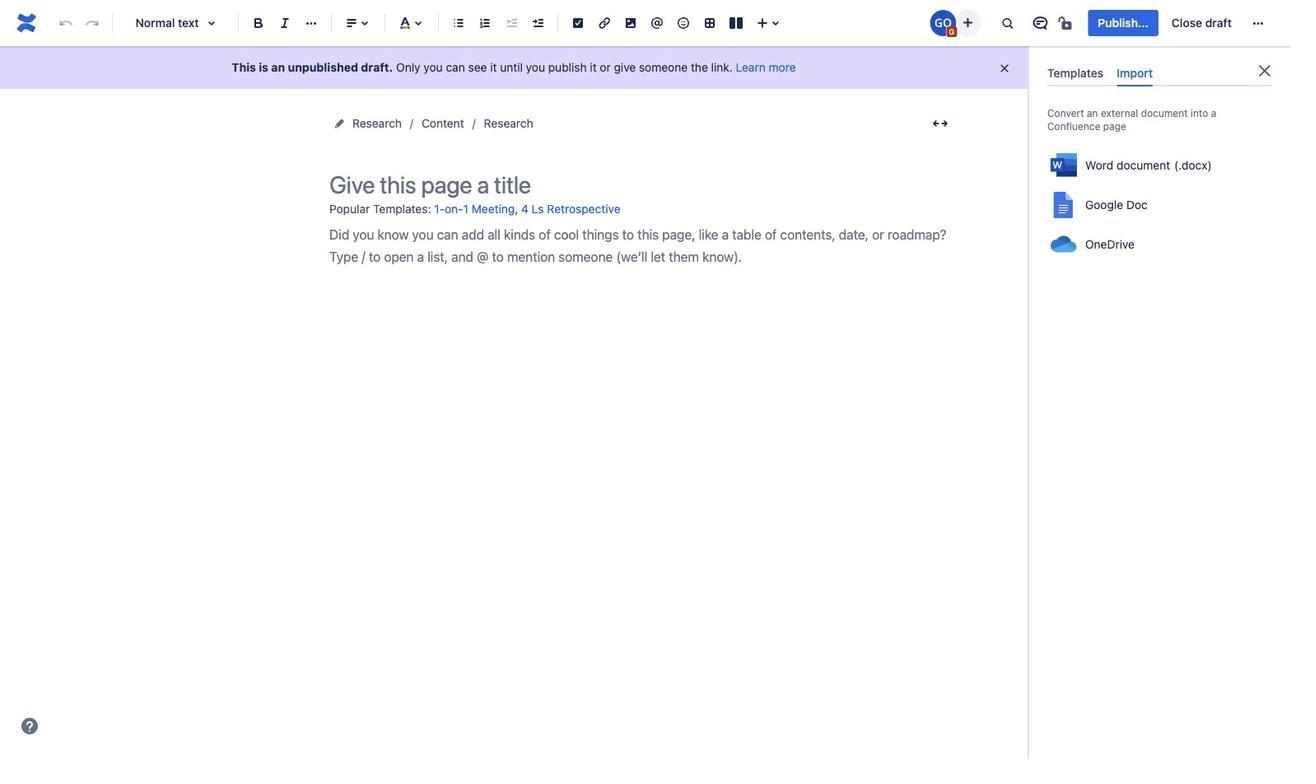 Task type: vqa. For each thing, say whether or not it's contained in the screenshot.
Doc
yes



Task type: locate. For each thing, give the bounding box(es) containing it.
add image, video, or file image
[[621, 13, 641, 33]]

it left or
[[590, 61, 597, 74]]

research link
[[353, 114, 402, 133], [484, 114, 534, 133]]

document left into
[[1142, 107, 1189, 119]]

research right move this page 'image'
[[353, 117, 402, 130]]

1 horizontal spatial research link
[[484, 114, 534, 133]]

align left image
[[342, 13, 362, 33]]

it
[[490, 61, 497, 74], [590, 61, 597, 74]]

numbered list ⌘⇧7 image
[[475, 13, 495, 33]]

can
[[446, 61, 465, 74]]

2 it from the left
[[590, 61, 597, 74]]

redo ⌘⇧z image
[[82, 13, 102, 33]]

is
[[259, 61, 269, 74]]

the
[[691, 61, 708, 74]]

confluence image
[[13, 10, 40, 36]]

dismiss image
[[999, 62, 1012, 75]]

0 horizontal spatial an
[[271, 61, 285, 74]]

close draft button
[[1162, 10, 1242, 36]]

1 vertical spatial an
[[1088, 107, 1099, 119]]

retrospective
[[547, 202, 621, 216]]

an
[[271, 61, 285, 74], [1088, 107, 1099, 119]]

0 horizontal spatial you
[[424, 61, 443, 74]]

italic ⌘i image
[[275, 13, 295, 33]]

confluence image
[[13, 10, 40, 36]]

unpublished
[[288, 61, 358, 74]]

an right is on the top of page
[[271, 61, 285, 74]]

normal
[[135, 16, 175, 30]]

help image
[[20, 717, 40, 737]]

popular templates: 1-on-1 meeting , 4 ls retrospective
[[330, 202, 621, 216]]

google doc button
[[1045, 186, 1275, 225]]

research link right move this page 'image'
[[353, 114, 402, 133]]

1 research link from the left
[[353, 114, 402, 133]]

only
[[396, 61, 421, 74]]

you right until
[[526, 61, 545, 74]]

emoji image
[[674, 13, 694, 33]]

someone
[[639, 61, 688, 74]]

1-on-1 meeting button
[[434, 196, 515, 223]]

publish... button
[[1089, 10, 1159, 36]]

0 vertical spatial an
[[271, 61, 285, 74]]

1 horizontal spatial research
[[484, 117, 534, 130]]

1 research from the left
[[353, 117, 402, 130]]

1 vertical spatial document
[[1117, 158, 1171, 172]]

Give this page a title text field
[[330, 171, 956, 199]]

research link down until
[[484, 114, 534, 133]]

you left can
[[424, 61, 443, 74]]

a
[[1212, 107, 1217, 119]]

meeting
[[472, 202, 515, 216]]

1 horizontal spatial it
[[590, 61, 597, 74]]

bold ⌘b image
[[249, 13, 269, 33]]

1 horizontal spatial an
[[1088, 107, 1099, 119]]

onedrive
[[1086, 237, 1135, 251]]

1 you from the left
[[424, 61, 443, 74]]

into
[[1191, 107, 1209, 119]]

4
[[522, 202, 529, 216]]

research
[[353, 117, 402, 130], [484, 117, 534, 130]]

2 research from the left
[[484, 117, 534, 130]]

until
[[500, 61, 523, 74]]

document
[[1142, 107, 1189, 119], [1117, 158, 1171, 172]]

an up confluence
[[1088, 107, 1099, 119]]

0 horizontal spatial it
[[490, 61, 497, 74]]

action item image
[[568, 13, 588, 33]]

0 horizontal spatial research link
[[353, 114, 402, 133]]

research down until
[[484, 117, 534, 130]]

it right see
[[490, 61, 497, 74]]

draft.
[[361, 61, 393, 74]]

make page full-width image
[[931, 114, 951, 133]]

google doc
[[1086, 198, 1148, 211]]

close
[[1172, 16, 1203, 30]]

link.
[[712, 61, 733, 74]]

you
[[424, 61, 443, 74], [526, 61, 545, 74]]

more
[[769, 61, 796, 74]]

give
[[614, 61, 636, 74]]

(.docx)
[[1175, 158, 1213, 172]]

page
[[1104, 120, 1127, 132]]

1 horizontal spatial you
[[526, 61, 545, 74]]

0 vertical spatial document
[[1142, 107, 1189, 119]]

tab list
[[1041, 59, 1279, 87]]

document up doc
[[1117, 158, 1171, 172]]

,
[[515, 202, 518, 216]]

invite to edit image
[[959, 13, 978, 33]]

tab list containing templates
[[1041, 59, 1279, 87]]

0 horizontal spatial research
[[353, 117, 402, 130]]

external
[[1102, 107, 1139, 119]]

learn more link
[[736, 61, 796, 74]]



Task type: describe. For each thing, give the bounding box(es) containing it.
close draft
[[1172, 16, 1233, 30]]

ls
[[532, 202, 544, 216]]

4 ls retrospective button
[[522, 196, 621, 223]]

research for first "research" link from left
[[353, 117, 402, 130]]

content
[[422, 117, 464, 130]]

doc
[[1127, 198, 1148, 211]]

table image
[[700, 13, 720, 33]]

popular
[[330, 202, 370, 216]]

move this page image
[[333, 117, 346, 130]]

Main content area, start typing to enter text. text field
[[330, 223, 956, 268]]

templates
[[1048, 66, 1104, 80]]

bullet list ⌘⇧8 image
[[449, 13, 469, 33]]

2 you from the left
[[526, 61, 545, 74]]

close templates and import image
[[1256, 61, 1275, 81]]

convert an external document into a confluence page
[[1048, 107, 1217, 132]]

research for 1st "research" link from right
[[484, 117, 534, 130]]

no restrictions image
[[1057, 13, 1077, 33]]

layouts image
[[727, 13, 746, 33]]

this
[[232, 61, 256, 74]]

convert
[[1048, 107, 1085, 119]]

draft
[[1206, 16, 1233, 30]]

publish...
[[1099, 16, 1149, 30]]

gary orlando image
[[931, 10, 957, 36]]

text
[[178, 16, 199, 30]]

learn
[[736, 61, 766, 74]]

find and replace image
[[998, 13, 1018, 33]]

publish
[[549, 61, 587, 74]]

1-
[[434, 202, 445, 216]]

normal text
[[135, 16, 199, 30]]

see
[[468, 61, 487, 74]]

comment icon image
[[1031, 13, 1051, 33]]

onedrive button
[[1045, 225, 1275, 265]]

1
[[464, 202, 469, 216]]

indent tab image
[[528, 13, 548, 33]]

more formatting image
[[302, 13, 321, 33]]

document inside convert an external document into a confluence page
[[1142, 107, 1189, 119]]

word document (.docx)
[[1086, 158, 1213, 172]]

mention image
[[648, 13, 667, 33]]

normal text button
[[119, 5, 232, 41]]

google
[[1086, 198, 1124, 211]]

more image
[[1249, 13, 1269, 33]]

templates:
[[373, 202, 431, 216]]

an inside convert an external document into a confluence page
[[1088, 107, 1099, 119]]

or
[[600, 61, 611, 74]]

word
[[1086, 158, 1114, 172]]

content link
[[422, 114, 464, 133]]

link image
[[595, 13, 615, 33]]

outdent ⇧tab image
[[502, 13, 522, 33]]

2 research link from the left
[[484, 114, 534, 133]]

this is an unpublished draft. only you can see it until you publish it or give someone the link. learn more
[[232, 61, 796, 74]]

1 it from the left
[[490, 61, 497, 74]]

confluence
[[1048, 120, 1101, 132]]

import
[[1117, 66, 1154, 80]]

on-
[[445, 202, 464, 216]]

undo ⌘z image
[[56, 13, 76, 33]]



